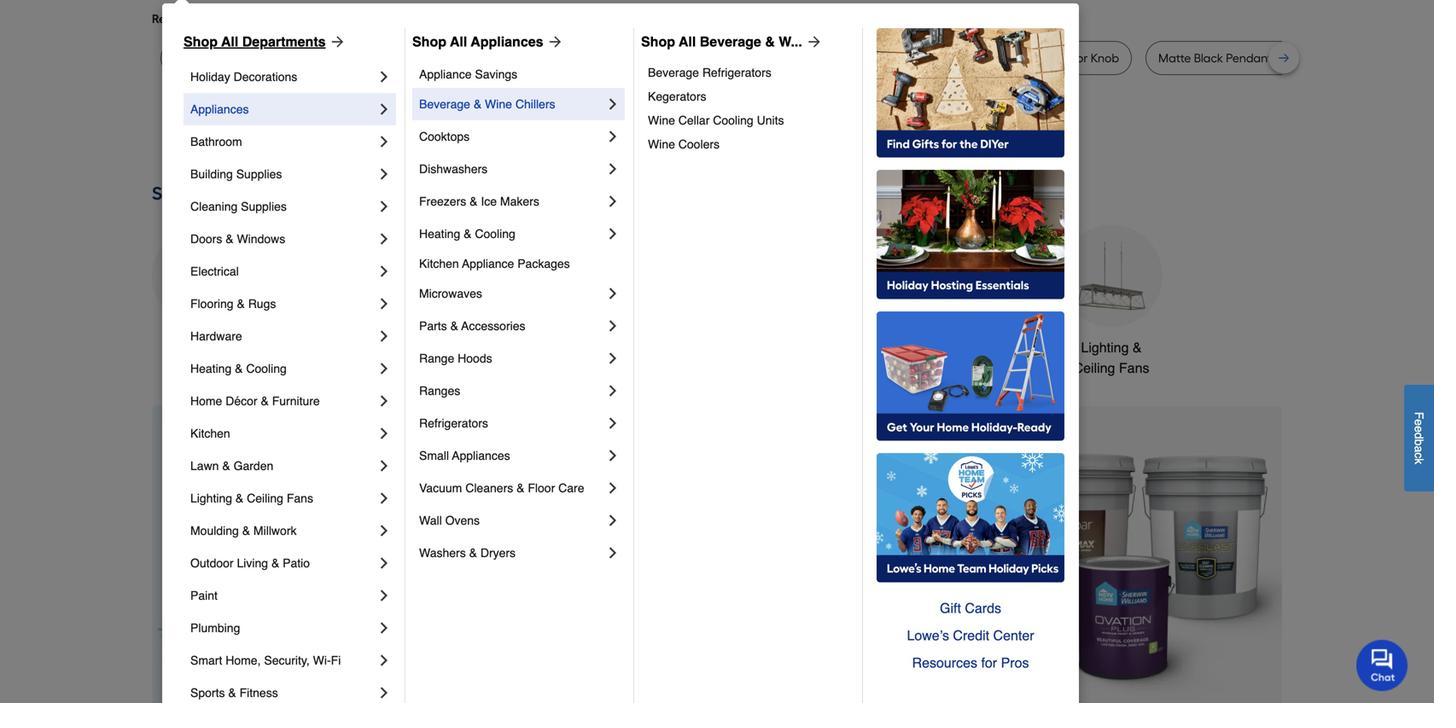 Task type: vqa. For each thing, say whether or not it's contained in the screenshot.
Outdoor Living & Patio link
yes



Task type: describe. For each thing, give the bounding box(es) containing it.
chevron right image for sports & fitness
[[376, 685, 393, 702]]

christmas decorations button
[[411, 225, 514, 379]]

faucets
[[593, 340, 641, 356]]

smart for smart home, security, wi-fi
[[190, 654, 222, 668]]

f e e d b a c k button
[[1404, 385, 1434, 492]]

lawn
[[190, 459, 219, 473]]

chevron right image for paint
[[376, 587, 393, 604]]

patio
[[283, 557, 310, 570]]

ranges link
[[419, 375, 604, 407]]

light for pendant light for kitchen island
[[756, 51, 783, 65]]

appliance savings
[[419, 67, 517, 81]]

hardware link
[[190, 320, 376, 353]]

shop all appliances link
[[412, 32, 564, 52]]

chevron right image for beverage & wine chillers
[[604, 96, 621, 113]]

garden
[[234, 459, 273, 473]]

wine coolers link
[[648, 132, 850, 156]]

coolers
[[678, 137, 720, 151]]

find gifts for the diyer. image
[[877, 28, 1065, 158]]

christmas decorations
[[426, 340, 499, 376]]

lowe's wishes you and your family a happy hanukkah. image
[[152, 120, 1282, 162]]

light for ceiling
[[244, 51, 332, 65]]

0 vertical spatial appliance
[[419, 67, 472, 81]]

appliance savings link
[[419, 61, 621, 88]]

kitchen link
[[190, 417, 376, 450]]

all for appliances
[[450, 34, 467, 50]]

1 light from the left
[[244, 51, 271, 65]]

smart home
[[943, 340, 1020, 356]]

gift cards link
[[877, 595, 1065, 622]]

beverage for savings
[[419, 97, 470, 111]]

wine cellar cooling units
[[648, 114, 784, 127]]

parts & accessories
[[419, 319, 525, 333]]

dishwashers
[[419, 162, 488, 176]]

for inside the resources for pros link
[[981, 655, 997, 671]]

holiday decorations
[[190, 70, 297, 84]]

matte black pendant light cluster
[[1158, 51, 1344, 65]]

1 vertical spatial fans
[[287, 492, 313, 505]]

décor
[[226, 394, 257, 408]]

1 vertical spatial ceiling
[[247, 492, 283, 505]]

chevron right image for parts & accessories
[[604, 318, 621, 335]]

lawn & garden link
[[190, 450, 376, 482]]

smart for smart home
[[943, 340, 980, 356]]

chevron right image for vacuum cleaners & floor care
[[604, 480, 621, 497]]

smart home, security, wi-fi
[[190, 654, 341, 668]]

a
[[1412, 446, 1426, 452]]

1 horizontal spatial heating & cooling link
[[419, 218, 604, 250]]

black faucet
[[470, 51, 539, 65]]

1 vertical spatial appliance
[[462, 257, 514, 271]]

freezers
[[419, 195, 466, 208]]

cooling for the leftmost the heating & cooling link
[[246, 362, 287, 376]]

appliances down holiday
[[190, 102, 249, 116]]

building supplies
[[190, 167, 282, 181]]

you
[[307, 12, 327, 26]]

appliances inside button
[[170, 340, 237, 356]]

0 horizontal spatial heating & cooling link
[[190, 353, 376, 385]]

refrigerators inside refrigerators link
[[419, 417, 488, 430]]

interior
[[1021, 51, 1059, 65]]

chevron right image for small appliances
[[604, 447, 621, 464]]

lawn & garden
[[190, 459, 273, 473]]

chevron right image for moulding & millwork
[[376, 522, 393, 540]]

range hoods link
[[419, 342, 604, 375]]

& for the heating & cooling link to the right
[[464, 227, 472, 241]]

chevron right image for cleaning supplies
[[376, 198, 393, 215]]

floor
[[528, 481, 555, 495]]

lowe's
[[907, 628, 949, 644]]

cleaning supplies
[[190, 200, 287, 213]]

ceiling inside lighting & ceiling fans
[[1074, 360, 1115, 376]]

home décor & furniture
[[190, 394, 320, 408]]

kegerators link
[[648, 85, 850, 108]]

b
[[1412, 439, 1426, 446]]

cellar
[[678, 114, 710, 127]]

cooling for the heating & cooling link to the right
[[475, 227, 516, 241]]

heating for the heating & cooling link to the right
[[419, 227, 460, 241]]

searches
[[237, 12, 287, 26]]

0 horizontal spatial bathroom
[[190, 135, 242, 149]]

0 vertical spatial wine
[[485, 97, 512, 111]]

light for red light fixture
[[602, 51, 629, 65]]

ranges
[[419, 384, 460, 398]]

outdoor
[[190, 557, 234, 570]]

cards
[[965, 601, 1001, 616]]

beverage & wine chillers
[[419, 97, 555, 111]]

chevron right image for ranges
[[604, 382, 621, 400]]

1 pendant from the left
[[707, 51, 753, 65]]

holiday hosting essentials. image
[[877, 170, 1065, 300]]

washers & dryers link
[[419, 537, 604, 569]]

fans inside lighting & ceiling fans
[[1119, 360, 1149, 376]]

washers & dryers
[[419, 546, 516, 560]]

wall ovens link
[[419, 505, 604, 537]]

matte
[[1158, 51, 1191, 65]]

makers
[[500, 195, 539, 208]]

doors
[[190, 232, 222, 246]]

chevron right image for building supplies
[[376, 166, 393, 183]]

care
[[558, 481, 584, 495]]

chevron right image for flooring & rugs
[[376, 295, 393, 312]]

dryers
[[480, 546, 516, 560]]

chat invite button image
[[1357, 639, 1409, 692]]

lighting & ceiling fans inside button
[[1074, 340, 1149, 376]]

cooling for wine cellar cooling units link
[[713, 114, 754, 127]]

resources
[[912, 655, 977, 671]]

vacuum cleaners & floor care link
[[419, 472, 604, 505]]

flooring
[[190, 297, 234, 311]]

supplies for cleaning supplies
[[241, 200, 287, 213]]

outdoor living & patio
[[190, 557, 310, 570]]

foyer light
[[371, 51, 430, 65]]

ice
[[481, 195, 497, 208]]

home inside "button"
[[984, 340, 1020, 356]]

shop for shop all departments
[[184, 34, 218, 50]]

shop for shop all appliances
[[412, 34, 446, 50]]

gift cards
[[940, 601, 1001, 616]]

departments
[[242, 34, 326, 50]]

1 vertical spatial home
[[190, 394, 222, 408]]

chevron right image for freezers & ice makers
[[604, 193, 621, 210]]

chevron right image for kitchen
[[376, 425, 393, 442]]

microwaves link
[[419, 277, 604, 310]]

appliances up cleaners
[[452, 449, 510, 463]]

chevron right image for dishwashers
[[604, 160, 621, 178]]

beverage refrigerators
[[648, 66, 772, 79]]

shop all beverage & w... link
[[641, 32, 823, 52]]

bathroom button
[[801, 225, 903, 358]]

recommended
[[152, 12, 234, 26]]

& for parts & accessories link
[[450, 319, 458, 333]]

wine for wine cellar cooling units
[[648, 114, 675, 127]]

faucet
[[502, 51, 539, 65]]

refrigerators inside beverage refrigerators link
[[702, 66, 772, 79]]

for down departments
[[274, 51, 291, 65]]

chevron right image for plumbing
[[376, 620, 393, 637]]

moulding
[[190, 524, 239, 538]]

cleaners
[[465, 481, 513, 495]]

christmas
[[432, 340, 493, 356]]

flooring & rugs link
[[190, 288, 376, 320]]

sports & fitness link
[[190, 677, 376, 703]]

small appliances link
[[419, 440, 604, 472]]



Task type: locate. For each thing, give the bounding box(es) containing it.
chevron right image for doors & windows
[[376, 230, 393, 248]]

0 horizontal spatial lighting
[[190, 492, 232, 505]]

appliances button
[[152, 225, 254, 358]]

light right red
[[602, 51, 629, 65]]

knob
[[1091, 51, 1119, 65]]

1 black from the left
[[470, 51, 499, 65]]

building
[[190, 167, 233, 181]]

arrow right image inside shop all appliances link
[[543, 33, 564, 50]]

arrow right image for shop all beverage & w...
[[802, 33, 823, 50]]

1 horizontal spatial fans
[[1119, 360, 1149, 376]]

0 horizontal spatial all
[[221, 34, 238, 50]]

1 horizontal spatial smart
[[943, 340, 980, 356]]

fi
[[331, 654, 341, 668]]

beverage up kegerators
[[648, 66, 699, 79]]

wine
[[485, 97, 512, 111], [648, 114, 675, 127], [648, 137, 675, 151]]

freezers & ice makers
[[419, 195, 539, 208]]

kitchen for kitchen appliance packages
[[419, 257, 459, 271]]

refrigerators
[[702, 66, 772, 79], [419, 417, 488, 430]]

1 horizontal spatial beverage
[[648, 66, 699, 79]]

lighting
[[1081, 340, 1129, 356], [190, 492, 232, 505]]

light down w...
[[756, 51, 783, 65]]

heating & cooling link up furniture at left
[[190, 353, 376, 385]]

wine down kegerators
[[648, 114, 675, 127]]

smart
[[943, 340, 980, 356], [190, 654, 222, 668]]

for down w...
[[786, 51, 803, 65]]

sports & fitness
[[190, 686, 278, 700]]

shop all beverage & w...
[[641, 34, 802, 50]]

range
[[419, 352, 454, 365]]

& for the lighting & ceiling fans link at left
[[236, 492, 244, 505]]

& for doors & windows link
[[226, 232, 234, 246]]

heating & cooling up décor
[[190, 362, 287, 376]]

kegerators
[[648, 90, 706, 103]]

0 horizontal spatial refrigerators
[[419, 417, 488, 430]]

chevron right image for hardware
[[376, 328, 393, 345]]

d
[[1412, 433, 1426, 439]]

light down shop all departments
[[244, 51, 271, 65]]

home
[[984, 340, 1020, 356], [190, 394, 222, 408]]

f
[[1412, 412, 1426, 419]]

1 horizontal spatial refrigerators
[[702, 66, 772, 79]]

0 vertical spatial refrigerators
[[702, 66, 772, 79]]

ceiling
[[294, 51, 332, 65]]

1 horizontal spatial black
[[1194, 51, 1223, 65]]

chevron right image for lighting & ceiling fans
[[376, 490, 393, 507]]

foyer
[[371, 51, 400, 65]]

heating & cooling down freezers & ice makers
[[419, 227, 516, 241]]

kitchen left faucets
[[543, 340, 589, 356]]

pendant down shop all beverage & w...
[[707, 51, 753, 65]]

chevron right image for outdoor living & patio
[[376, 555, 393, 572]]

& for sports & fitness link
[[228, 686, 236, 700]]

0 vertical spatial lighting & ceiling fans
[[1074, 340, 1149, 376]]

kitchen for kitchen faucets
[[543, 340, 589, 356]]

3 all from the left
[[679, 34, 696, 50]]

kitchen
[[419, 257, 459, 271], [543, 340, 589, 356], [190, 427, 230, 441]]

chevron right image for washers & dryers
[[604, 545, 621, 562]]

kitchen up microwaves
[[419, 257, 459, 271]]

light for foyer light
[[403, 51, 430, 65]]

0 vertical spatial supplies
[[236, 167, 282, 181]]

vacuum
[[419, 481, 462, 495]]

for
[[289, 12, 305, 26], [274, 51, 291, 65], [786, 51, 803, 65], [981, 655, 997, 671]]

0 vertical spatial heating
[[419, 227, 460, 241]]

& for freezers & ice makers link
[[470, 195, 478, 208]]

fixture
[[632, 51, 668, 65]]

recommended searches for you heading
[[152, 10, 1282, 27]]

light right foyer
[[403, 51, 430, 65]]

ovens
[[445, 514, 480, 528]]

heating & cooling for the heating & cooling link to the right
[[419, 227, 516, 241]]

1 horizontal spatial heating
[[419, 227, 460, 241]]

living
[[237, 557, 268, 570]]

2 vertical spatial beverage
[[419, 97, 470, 111]]

heating
[[419, 227, 460, 241], [190, 362, 232, 376]]

chevron right image for wall ovens
[[604, 512, 621, 529]]

freezers & ice makers link
[[419, 185, 604, 218]]

wine down savings
[[485, 97, 512, 111]]

1 horizontal spatial ceiling
[[1074, 360, 1115, 376]]

1 horizontal spatial all
[[450, 34, 467, 50]]

0 horizontal spatial shop
[[184, 34, 218, 50]]

appliances up black faucet
[[471, 34, 543, 50]]

doors & windows link
[[190, 223, 376, 255]]

2 shop from the left
[[412, 34, 446, 50]]

decorations
[[234, 70, 297, 84], [426, 360, 499, 376]]

decorations for holiday
[[234, 70, 297, 84]]

wine left coolers
[[648, 137, 675, 151]]

1 horizontal spatial decorations
[[426, 360, 499, 376]]

0 horizontal spatial home
[[190, 394, 222, 408]]

kitchen
[[806, 51, 847, 65]]

black down shop all appliances on the left of page
[[470, 51, 499, 65]]

plumbing
[[190, 621, 240, 635]]

smart home, security, wi-fi link
[[190, 645, 376, 677]]

shop 25 days of deals by category image
[[152, 179, 1282, 208]]

beverage up cooktops
[[419, 97, 470, 111]]

2 vertical spatial kitchen
[[190, 427, 230, 441]]

heating & cooling link down makers
[[419, 218, 604, 250]]

fans
[[1119, 360, 1149, 376], [287, 492, 313, 505]]

1 vertical spatial lighting & ceiling fans
[[190, 492, 313, 505]]

refrigerators up kegerators link
[[702, 66, 772, 79]]

uolfin
[[173, 51, 205, 65]]

pendant right matte
[[1226, 51, 1272, 65]]

1 horizontal spatial heating & cooling
[[419, 227, 516, 241]]

scroll to item #2 image
[[823, 674, 864, 681]]

range hoods
[[419, 352, 492, 365]]

smart inside "button"
[[943, 340, 980, 356]]

1 vertical spatial cooling
[[475, 227, 516, 241]]

2 vertical spatial wine
[[648, 137, 675, 151]]

2 horizontal spatial beverage
[[700, 34, 761, 50]]

free same-day delivery when you order 1 gallon or more of paint by 2 p m. image
[[455, 406, 1282, 703]]

chevron right image for smart home, security, wi-fi
[[376, 652, 393, 669]]

1 vertical spatial refrigerators
[[419, 417, 488, 430]]

2 e from the top
[[1412, 426, 1426, 433]]

0 vertical spatial ceiling
[[1074, 360, 1115, 376]]

kitchen appliance packages
[[419, 257, 570, 271]]

red light fixture
[[578, 51, 668, 65]]

doors & windows
[[190, 232, 285, 246]]

moulding & millwork link
[[190, 515, 376, 547]]

wine for wine coolers
[[648, 137, 675, 151]]

chevron right image for appliances
[[376, 101, 393, 118]]

2 black from the left
[[1194, 51, 1223, 65]]

heating down freezers
[[419, 227, 460, 241]]

supplies up cleaning supplies
[[236, 167, 282, 181]]

arrow right image inside shop all departments link
[[326, 33, 346, 50]]

beverage down recommended searches for you heading
[[700, 34, 761, 50]]

0 vertical spatial beverage
[[700, 34, 761, 50]]

chevron right image
[[376, 68, 393, 85], [604, 160, 621, 178], [376, 166, 393, 183], [604, 225, 621, 242], [376, 230, 393, 248], [376, 263, 393, 280], [376, 328, 393, 345], [604, 382, 621, 400], [376, 425, 393, 442], [604, 447, 621, 464], [376, 458, 393, 475], [376, 490, 393, 507], [604, 512, 621, 529], [604, 545, 621, 562], [376, 555, 393, 572], [376, 587, 393, 604], [376, 620, 393, 637]]

windows
[[237, 232, 285, 246]]

2 all from the left
[[450, 34, 467, 50]]

appliance
[[419, 67, 472, 81], [462, 257, 514, 271]]

supplies for building supplies
[[236, 167, 282, 181]]

smart home button
[[931, 225, 1033, 358]]

1 vertical spatial smart
[[190, 654, 222, 668]]

3 light from the left
[[602, 51, 629, 65]]

for left pros
[[981, 655, 997, 671]]

arrow left image
[[470, 555, 487, 572]]

0 vertical spatial decorations
[[234, 70, 297, 84]]

all up the appliance savings
[[450, 34, 467, 50]]

1 shop from the left
[[184, 34, 218, 50]]

holiday
[[190, 70, 230, 84]]

2 horizontal spatial cooling
[[713, 114, 754, 127]]

0 horizontal spatial cooling
[[246, 362, 287, 376]]

1 horizontal spatial bathroom
[[822, 340, 882, 356]]

2 horizontal spatial all
[[679, 34, 696, 50]]

interior door knob
[[1021, 51, 1119, 65]]

heating & cooling for the leftmost the heating & cooling link
[[190, 362, 287, 376]]

0 horizontal spatial ceiling
[[247, 492, 283, 505]]

decorations inside button
[[426, 360, 499, 376]]

lighting inside button
[[1081, 340, 1129, 356]]

heating for the leftmost the heating & cooling link
[[190, 362, 232, 376]]

heating down hardware
[[190, 362, 232, 376]]

1 horizontal spatial cooling
[[475, 227, 516, 241]]

chevron right image for electrical
[[376, 263, 393, 280]]

heating & cooling link
[[419, 218, 604, 250], [190, 353, 376, 385]]

1 vertical spatial supplies
[[241, 200, 287, 213]]

lowe's home team holiday picks. image
[[877, 453, 1065, 583]]

chevron right image for home décor & furniture
[[376, 393, 393, 410]]

& for lawn & garden link
[[222, 459, 230, 473]]

e
[[1412, 419, 1426, 426], [1412, 426, 1426, 433]]

shop
[[184, 34, 218, 50], [412, 34, 446, 50], [641, 34, 675, 50]]

0 vertical spatial lighting
[[1081, 340, 1129, 356]]

25 days of deals. don't miss deals every day. same-day delivery on in-stock orders placed by 2 p m. image
[[152, 406, 428, 703]]

1 vertical spatial wine
[[648, 114, 675, 127]]

kitchen faucets button
[[541, 225, 644, 358]]

0 vertical spatial kitchen
[[419, 257, 459, 271]]

0 vertical spatial cooling
[[713, 114, 754, 127]]

cooling up kitchen appliance packages
[[475, 227, 516, 241]]

bathroom inside button
[[822, 340, 882, 356]]

& for 'washers & dryers' 'link'
[[469, 546, 477, 560]]

sports
[[190, 686, 225, 700]]

0 horizontal spatial decorations
[[234, 70, 297, 84]]

chevron right image for heating & cooling
[[376, 360, 393, 377]]

appliances down flooring
[[170, 340, 237, 356]]

2 light from the left
[[403, 51, 430, 65]]

credit
[[953, 628, 989, 644]]

all for departments
[[221, 34, 238, 50]]

wall
[[419, 514, 442, 528]]

1 vertical spatial bathroom
[[822, 340, 882, 356]]

shop for shop all beverage & w...
[[641, 34, 675, 50]]

appliances link
[[190, 93, 376, 125]]

cooling down kegerators link
[[713, 114, 754, 127]]

arrow right image for shop all appliances
[[543, 33, 564, 50]]

shop up uolfin
[[184, 34, 218, 50]]

0 horizontal spatial lighting & ceiling fans
[[190, 492, 313, 505]]

for left you
[[289, 12, 305, 26]]

chevron right image for heating & cooling
[[604, 225, 621, 242]]

decorations down light for ceiling in the left of the page
[[234, 70, 297, 84]]

beverage for all
[[648, 66, 699, 79]]

2 vertical spatial cooling
[[246, 362, 287, 376]]

all down recommended searches for you heading
[[679, 34, 696, 50]]

4 light from the left
[[756, 51, 783, 65]]

shop all departments
[[184, 34, 326, 50]]

& for beverage & wine chillers link
[[474, 97, 482, 111]]

packages
[[518, 257, 570, 271]]

recommended searches for you
[[152, 12, 327, 26]]

supplies up windows
[[241, 200, 287, 213]]

& for the leftmost the heating & cooling link
[[235, 362, 243, 376]]

1 vertical spatial lighting
[[190, 492, 232, 505]]

appliance down shop all appliances on the left of page
[[419, 67, 472, 81]]

bathroom link
[[190, 125, 376, 158]]

accessories
[[461, 319, 525, 333]]

1 horizontal spatial lighting & ceiling fans
[[1074, 340, 1149, 376]]

decorations down christmas
[[426, 360, 499, 376]]

arrow right image inside shop all beverage & w... link
[[802, 33, 823, 50]]

appliance up microwaves link
[[462, 257, 514, 271]]

kitchen up lawn
[[190, 427, 230, 441]]

0 vertical spatial fans
[[1119, 360, 1149, 376]]

chevron right image
[[604, 96, 621, 113], [376, 101, 393, 118], [604, 128, 621, 145], [376, 133, 393, 150], [604, 193, 621, 210], [376, 198, 393, 215], [604, 285, 621, 302], [376, 295, 393, 312], [604, 318, 621, 335], [604, 350, 621, 367], [376, 360, 393, 377], [376, 393, 393, 410], [604, 415, 621, 432], [604, 480, 621, 497], [376, 522, 393, 540], [376, 652, 393, 669], [376, 685, 393, 702]]

arrow right image
[[326, 33, 346, 50], [543, 33, 564, 50], [802, 33, 823, 50], [1251, 555, 1268, 572]]

hoods
[[458, 352, 492, 365]]

1 horizontal spatial lighting
[[1081, 340, 1129, 356]]

all down recommended searches for you
[[221, 34, 238, 50]]

0 vertical spatial heating & cooling
[[419, 227, 516, 241]]

1 horizontal spatial kitchen
[[419, 257, 459, 271]]

2 horizontal spatial shop
[[641, 34, 675, 50]]

w...
[[779, 34, 802, 50]]

arrow right image for shop all departments
[[326, 33, 346, 50]]

chevron right image for microwaves
[[604, 285, 621, 302]]

1 vertical spatial heating
[[190, 362, 232, 376]]

cooling up home décor & furniture
[[246, 362, 287, 376]]

chevron right image for cooktops
[[604, 128, 621, 145]]

5 light from the left
[[1275, 51, 1302, 65]]

1 vertical spatial decorations
[[426, 360, 499, 376]]

e up d
[[1412, 419, 1426, 426]]

millwork
[[253, 524, 297, 538]]

3 shop from the left
[[641, 34, 675, 50]]

0 horizontal spatial pendant
[[707, 51, 753, 65]]

e up b
[[1412, 426, 1426, 433]]

plumbing link
[[190, 612, 376, 645]]

1 vertical spatial heating & cooling
[[190, 362, 287, 376]]

& for moulding & millwork link at the bottom
[[242, 524, 250, 538]]

0 vertical spatial smart
[[943, 340, 980, 356]]

all for beverage
[[679, 34, 696, 50]]

1 vertical spatial heating & cooling link
[[190, 353, 376, 385]]

black right matte
[[1194, 51, 1223, 65]]

0 horizontal spatial fans
[[287, 492, 313, 505]]

chevron right image for lawn & garden
[[376, 458, 393, 475]]

security,
[[264, 654, 310, 668]]

red
[[578, 51, 599, 65]]

for inside recommended searches for you heading
[[289, 12, 305, 26]]

gift
[[940, 601, 961, 616]]

shop up fixture
[[641, 34, 675, 50]]

0 horizontal spatial heating
[[190, 362, 232, 376]]

lowe's credit center
[[907, 628, 1034, 644]]

electrical link
[[190, 255, 376, 288]]

fitness
[[240, 686, 278, 700]]

decorations for christmas
[[426, 360, 499, 376]]

home décor & furniture link
[[190, 385, 376, 417]]

& inside lighting & ceiling fans
[[1133, 340, 1142, 356]]

refrigerators up the small appliances
[[419, 417, 488, 430]]

0 horizontal spatial black
[[470, 51, 499, 65]]

chevron right image for refrigerators
[[604, 415, 621, 432]]

& for flooring & rugs link
[[237, 297, 245, 311]]

electrical
[[190, 265, 239, 278]]

1 all from the left
[[221, 34, 238, 50]]

1 e from the top
[[1412, 419, 1426, 426]]

0 vertical spatial home
[[984, 340, 1020, 356]]

chevron right image for range hoods
[[604, 350, 621, 367]]

2 horizontal spatial kitchen
[[543, 340, 589, 356]]

0 horizontal spatial kitchen
[[190, 427, 230, 441]]

light left cluster
[[1275, 51, 1302, 65]]

0 horizontal spatial heating & cooling
[[190, 362, 287, 376]]

1 horizontal spatial pendant
[[1226, 51, 1272, 65]]

chevron right image for bathroom
[[376, 133, 393, 150]]

home,
[[226, 654, 261, 668]]

cleaning
[[190, 200, 238, 213]]

shop up foyer light
[[412, 34, 446, 50]]

chevron right image for holiday decorations
[[376, 68, 393, 85]]

shop all appliances
[[412, 34, 543, 50]]

wi-
[[313, 654, 331, 668]]

microwaves
[[419, 287, 482, 300]]

2 pendant from the left
[[1226, 51, 1272, 65]]

0 horizontal spatial smart
[[190, 654, 222, 668]]

resources for pros
[[912, 655, 1029, 671]]

units
[[757, 114, 784, 127]]

cleaning supplies link
[[190, 190, 376, 223]]

c
[[1412, 452, 1426, 458]]

0 vertical spatial heating & cooling link
[[419, 218, 604, 250]]

1 horizontal spatial shop
[[412, 34, 446, 50]]

cluster
[[1305, 51, 1344, 65]]

1 vertical spatial beverage
[[648, 66, 699, 79]]

kitchen appliance packages link
[[419, 250, 621, 277]]

0 vertical spatial bathroom
[[190, 135, 242, 149]]

1 horizontal spatial home
[[984, 340, 1020, 356]]

1 vertical spatial kitchen
[[543, 340, 589, 356]]

0 horizontal spatial beverage
[[419, 97, 470, 111]]

kitchen inside button
[[543, 340, 589, 356]]

& inside 'link'
[[469, 546, 477, 560]]

get your home holiday-ready. image
[[877, 312, 1065, 441]]



